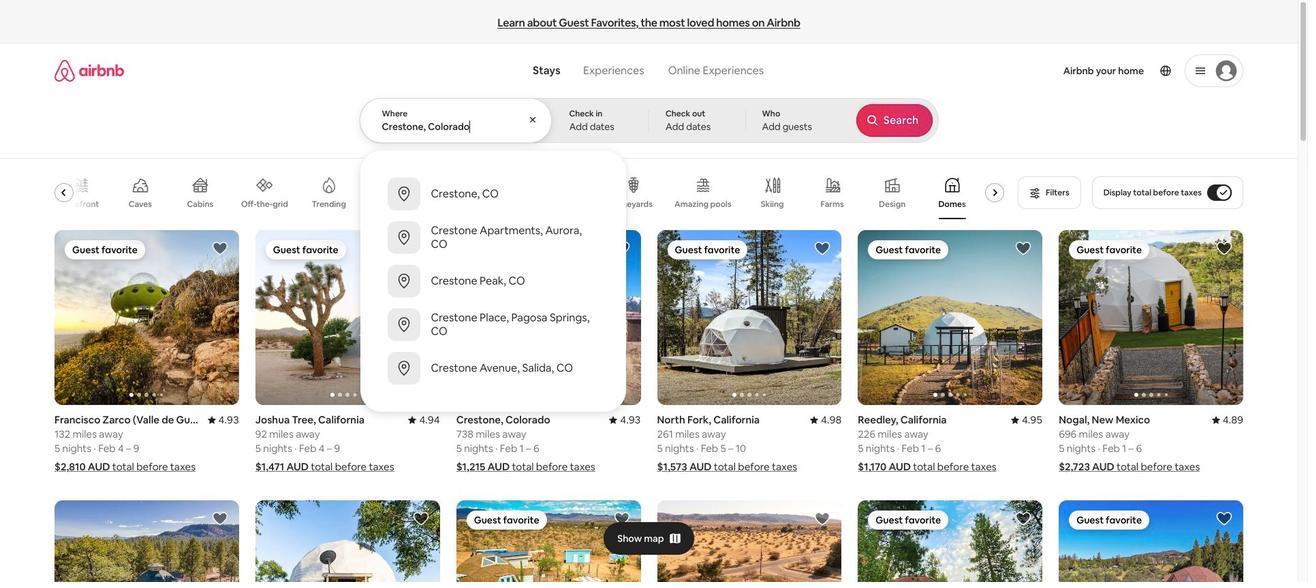 Task type: locate. For each thing, give the bounding box(es) containing it.
1 option from the top
[[360, 172, 626, 216]]

option
[[360, 172, 626, 216], [360, 216, 626, 260], [360, 260, 626, 303], [360, 303, 626, 347], [360, 347, 626, 390]]

add to wishlist: francisco zarco (valle de guadalupe), mexico image
[[212, 241, 228, 257]]

4.94 out of 5 average rating image
[[408, 414, 440, 427]]

add to wishlist: reedley, california image
[[1015, 241, 1032, 257]]

Search destinations search field
[[382, 121, 530, 133]]

add to wishlist: marysville, california image
[[413, 511, 429, 528]]

4.98 out of 5 average rating image
[[810, 414, 842, 427]]

add to wishlist: idyllwild-pine cove, california image
[[1015, 511, 1032, 528]]

5 option from the top
[[360, 347, 626, 390]]

1 horizontal spatial 4.93 out of 5 average rating image
[[609, 414, 641, 427]]

group
[[55, 166, 1010, 219], [55, 230, 239, 406], [255, 230, 440, 406], [456, 230, 641, 406], [657, 230, 842, 406], [858, 230, 1227, 406], [1059, 230, 1244, 406], [55, 501, 239, 583], [255, 501, 440, 583], [456, 501, 641, 583], [657, 501, 842, 583], [858, 501, 1043, 583], [1059, 501, 1244, 583]]

None search field
[[359, 44, 939, 412]]

add to wishlist: sonoma, california image
[[1216, 511, 1233, 528]]

3 option from the top
[[360, 260, 626, 303]]

tab panel
[[359, 98, 939, 412]]

add to wishlist: nogal, new mexico image
[[1216, 241, 1233, 257]]

0 horizontal spatial 4.93 out of 5 average rating image
[[208, 414, 239, 427]]

4.93 out of 5 average rating image
[[208, 414, 239, 427], [609, 414, 641, 427]]

2 4.93 out of 5 average rating image from the left
[[609, 414, 641, 427]]

1 4.93 out of 5 average rating image from the left
[[208, 414, 239, 427]]



Task type: vqa. For each thing, say whether or not it's contained in the screenshot.
or
no



Task type: describe. For each thing, give the bounding box(es) containing it.
2 option from the top
[[360, 216, 626, 260]]

4.93 out of 5 average rating image for add to wishlist: crestone, colorado icon at top
[[609, 414, 641, 427]]

4.93 out of 5 average rating image for add to wishlist: francisco zarco (valle de guadalupe), mexico image
[[208, 414, 239, 427]]

add to wishlist: crestone, colorado image
[[614, 241, 630, 257]]

add to wishlist: joshua tree, california image
[[815, 511, 831, 528]]

add to wishlist: landers, california image
[[614, 511, 630, 528]]

add to wishlist: pagosa springs, colorado image
[[212, 511, 228, 528]]

add to wishlist: joshua tree, california image
[[413, 241, 429, 257]]

what can we help you find? tab list
[[522, 56, 656, 86]]

profile element
[[785, 44, 1244, 98]]

4.95 out of 5 average rating image
[[1011, 414, 1043, 427]]

add to wishlist: north fork, california image
[[815, 241, 831, 257]]

4.89 out of 5 average rating image
[[1212, 414, 1244, 427]]

4 option from the top
[[360, 303, 626, 347]]

search suggestions list box
[[360, 161, 626, 401]]



